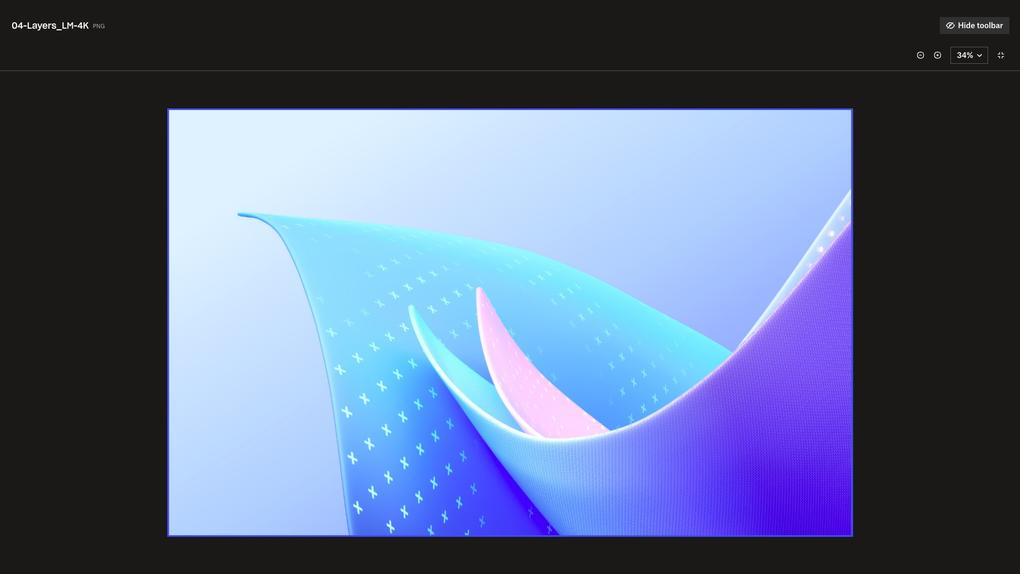 Task type: locate. For each thing, give the bounding box(es) containing it.
layers_lm-
[[27, 20, 78, 31]]

hide toolbar button
[[941, 17, 1010, 34]]

04-layers_lm-4k png
[[12, 20, 105, 31]]



Task type: describe. For each thing, give the bounding box(es) containing it.
toolbar
[[978, 21, 1004, 30]]

4k
[[78, 20, 89, 31]]

34%
[[958, 51, 974, 60]]

hide toolbar
[[959, 21, 1004, 30]]

hide
[[959, 21, 976, 30]]

34% button
[[951, 47, 989, 64]]

04-
[[12, 20, 27, 31]]

png
[[93, 21, 105, 30]]



Task type: vqa. For each thing, say whether or not it's contained in the screenshot.
04-Layers_LM-4K png
yes



